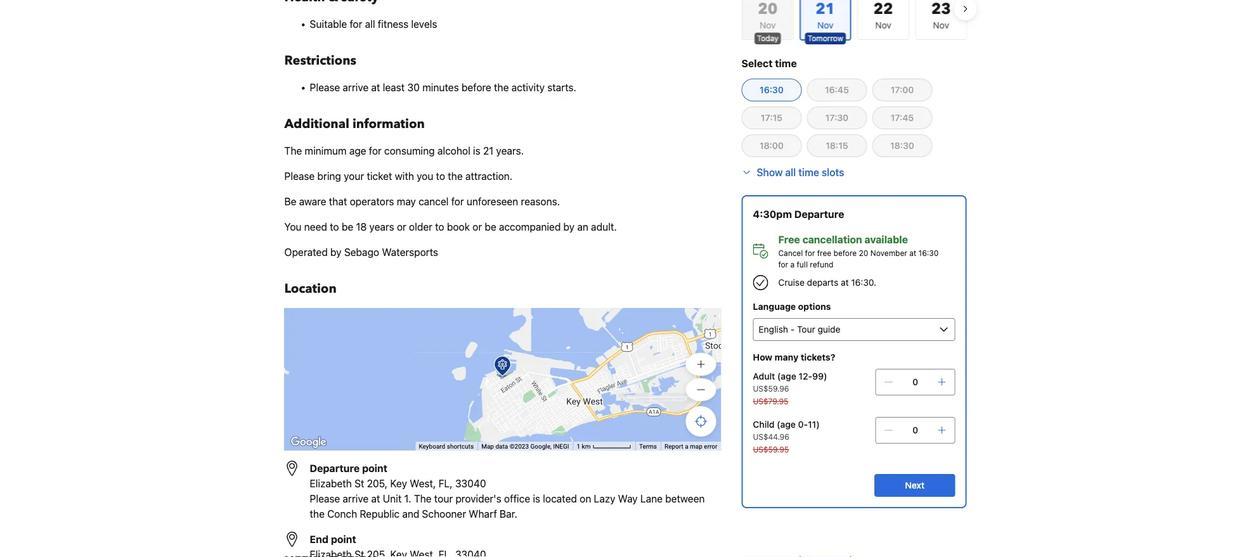 Task type: describe. For each thing, give the bounding box(es) containing it.
schooner
[[422, 509, 466, 521]]

keyboard
[[419, 443, 446, 451]]

at left least
[[371, 82, 380, 94]]

at inside free cancellation available cancel for free before 20 november at 16:30 for a full refund
[[910, 249, 917, 258]]

to right "need"
[[330, 221, 339, 233]]

nov inside nov today
[[760, 20, 776, 30]]

1 or from the left
[[397, 221, 407, 233]]

your
[[344, 170, 364, 182]]

language
[[753, 302, 796, 312]]

21
[[483, 145, 494, 157]]

to right you
[[436, 170, 445, 182]]

minutes
[[423, 82, 459, 94]]

17:30
[[826, 113, 849, 123]]

free cancellation available cancel for free before 20 november at 16:30 for a full refund
[[779, 234, 939, 269]]

departs
[[807, 278, 839, 288]]

for up full
[[806, 249, 816, 258]]

the inside departure point elizabeth st 205, key west, fl, 33040 please arrive at unit 1. the tour provider's office is located on lazy way lane between the conch republic and schooner wharf bar.
[[310, 509, 325, 521]]

map data ©2023 google, inegi
[[482, 443, 569, 451]]

time inside button
[[799, 167, 820, 179]]

0 horizontal spatial the
[[285, 145, 302, 157]]

cruise
[[779, 278, 805, 288]]

you
[[285, 221, 302, 233]]

(age for adult
[[778, 371, 797, 382]]

operated by sebago watersports
[[285, 246, 438, 259]]

suitable
[[310, 18, 347, 30]]

km
[[582, 443, 591, 451]]

today
[[757, 34, 779, 43]]

point for end
[[331, 534, 356, 546]]

activity
[[512, 82, 545, 94]]

205,
[[367, 478, 388, 490]]

november
[[871, 249, 908, 258]]

with
[[395, 170, 414, 182]]

sebago
[[344, 246, 379, 259]]

terms
[[639, 443, 657, 451]]

2 or from the left
[[473, 221, 482, 233]]

departure inside departure point elizabeth st 205, key west, fl, 33040 please arrive at unit 1. the tour provider's office is located on lazy way lane between the conch republic and schooner wharf bar.
[[310, 463, 360, 475]]

consuming
[[384, 145, 435, 157]]

please inside departure point elizabeth st 205, key west, fl, 33040 please arrive at unit 1. the tour provider's office is located on lazy way lane between the conch republic and schooner wharf bar.
[[310, 493, 340, 505]]

inegi
[[554, 443, 569, 451]]

that
[[329, 196, 347, 208]]

show all time slots button
[[742, 165, 845, 180]]

0 horizontal spatial is
[[473, 145, 481, 157]]

at left 16:30.
[[841, 278, 849, 288]]

free
[[779, 234, 801, 246]]

google image
[[288, 435, 330, 451]]

be aware that operators may cancel for unforeseen reasons.
[[285, 196, 560, 208]]

17:45
[[891, 113, 914, 123]]

operators
[[350, 196, 394, 208]]

1.
[[404, 493, 412, 505]]

0-
[[799, 420, 808, 430]]

may
[[397, 196, 416, 208]]

lazy
[[594, 493, 616, 505]]

2 nov button from the left
[[915, 0, 967, 40]]

least
[[383, 82, 405, 94]]

free
[[818, 249, 832, 258]]

©2023
[[510, 443, 529, 451]]

16:45
[[825, 85, 849, 95]]

report
[[665, 443, 684, 451]]

3 nov from the left
[[933, 20, 949, 30]]

cancellation
[[803, 234, 863, 246]]

on
[[580, 493, 592, 505]]

child (age 0-11) us$44.96
[[753, 420, 820, 442]]

age
[[349, 145, 366, 157]]

18
[[356, 221, 367, 233]]

ticket
[[367, 170, 392, 182]]

0 vertical spatial by
[[564, 221, 575, 233]]

unit
[[383, 493, 402, 505]]

0 vertical spatial 16:30
[[760, 85, 784, 95]]

0 for adult (age 12-99)
[[913, 377, 919, 388]]

office
[[504, 493, 530, 505]]

us$44.96
[[753, 433, 790, 442]]

1 horizontal spatial departure
[[795, 208, 845, 220]]

unforeseen
[[467, 196, 519, 208]]

1 be from the left
[[342, 221, 353, 233]]

18:00
[[760, 141, 784, 151]]

tour
[[434, 493, 453, 505]]

between
[[666, 493, 705, 505]]

years
[[370, 221, 394, 233]]

17:00
[[891, 85, 914, 95]]

an
[[578, 221, 589, 233]]

please for the minimum age for consuming alcohol is 21 years.
[[285, 170, 315, 182]]

st
[[355, 478, 364, 490]]

suitable for all fitness levels
[[310, 18, 437, 30]]

99)
[[813, 371, 828, 382]]

please bring your ticket with you to the attraction.
[[285, 170, 513, 182]]

11)
[[808, 420, 820, 430]]

map region
[[252, 191, 739, 516]]

the minimum age for consuming alcohol is 21 years.
[[285, 145, 524, 157]]

us$59.95
[[753, 445, 789, 454]]

1
[[577, 443, 581, 451]]

information
[[353, 115, 425, 133]]

full
[[797, 260, 808, 269]]

additional information
[[285, 115, 425, 133]]

refund
[[810, 260, 834, 269]]

before for minutes
[[462, 82, 492, 94]]

alcohol
[[438, 145, 471, 157]]

how
[[753, 352, 773, 363]]

you
[[417, 170, 434, 182]]

older
[[409, 221, 433, 233]]

how many tickets?
[[753, 352, 836, 363]]



Task type: vqa. For each thing, say whether or not it's contained in the screenshot.
Booking.com image
no



Task type: locate. For each thing, give the bounding box(es) containing it.
the
[[494, 82, 509, 94], [448, 170, 463, 182], [310, 509, 325, 521]]

all right show
[[786, 167, 796, 179]]

the down alcohol
[[448, 170, 463, 182]]

before left 20
[[834, 249, 857, 258]]

and
[[402, 509, 420, 521]]

the
[[285, 145, 302, 157], [414, 493, 432, 505]]

0 vertical spatial before
[[462, 82, 492, 94]]

1 horizontal spatial nov
[[875, 20, 892, 30]]

1 vertical spatial 16:30
[[919, 249, 939, 258]]

region containing nov
[[732, 0, 977, 46]]

select time
[[742, 57, 797, 69]]

a left full
[[791, 260, 795, 269]]

is right office
[[533, 493, 541, 505]]

16:30 down select time
[[760, 85, 784, 95]]

0 horizontal spatial by
[[331, 246, 342, 259]]

at right the november
[[910, 249, 917, 258]]

0 horizontal spatial be
[[342, 221, 353, 233]]

(age
[[778, 371, 797, 382], [777, 420, 796, 430]]

lane
[[641, 493, 663, 505]]

1 vertical spatial a
[[685, 443, 689, 451]]

west,
[[410, 478, 436, 490]]

1 vertical spatial before
[[834, 249, 857, 258]]

30
[[408, 82, 420, 94]]

the left conch
[[310, 509, 325, 521]]

report a map error
[[665, 443, 718, 451]]

1 horizontal spatial the
[[414, 493, 432, 505]]

0 vertical spatial departure
[[795, 208, 845, 220]]

for down cancel
[[779, 260, 789, 269]]

point for departure
[[362, 463, 388, 475]]

next
[[906, 481, 925, 491]]

at inside departure point elizabeth st 205, key west, fl, 33040 please arrive at unit 1. the tour provider's office is located on lazy way lane between the conch republic and schooner wharf bar.
[[371, 493, 380, 505]]

1 horizontal spatial or
[[473, 221, 482, 233]]

1 vertical spatial (age
[[777, 420, 796, 430]]

accompanied
[[499, 221, 561, 233]]

be down unforeseen
[[485, 221, 497, 233]]

please arrive at least 30 minutes before the activity starts.
[[310, 82, 577, 94]]

you need to be 18 years or older to book or be accompanied by an adult.
[[285, 221, 617, 233]]

the for restrictions
[[494, 82, 509, 94]]

us$59.96
[[753, 384, 790, 393]]

cruise departs at 16:30.
[[779, 278, 877, 288]]

cancel
[[419, 196, 449, 208]]

(age inside child (age 0-11) us$44.96
[[777, 420, 796, 430]]

2 horizontal spatial the
[[494, 82, 509, 94]]

(age for child
[[777, 420, 796, 430]]

0 vertical spatial all
[[365, 18, 375, 30]]

departure
[[795, 208, 845, 220], [310, 463, 360, 475]]

0 horizontal spatial or
[[397, 221, 407, 233]]

1 vertical spatial the
[[448, 170, 463, 182]]

error
[[704, 443, 718, 451]]

by left sebago at the top of the page
[[331, 246, 342, 259]]

0 horizontal spatial nov
[[760, 20, 776, 30]]

1 vertical spatial by
[[331, 246, 342, 259]]

1 horizontal spatial time
[[799, 167, 820, 179]]

for
[[350, 18, 363, 30], [369, 145, 382, 157], [452, 196, 464, 208], [806, 249, 816, 258], [779, 260, 789, 269]]

end
[[310, 534, 329, 546]]

1 horizontal spatial all
[[786, 167, 796, 179]]

0 horizontal spatial a
[[685, 443, 689, 451]]

next button
[[875, 475, 956, 497]]

attraction.
[[466, 170, 513, 182]]

0 vertical spatial point
[[362, 463, 388, 475]]

1 horizontal spatial nov button
[[915, 0, 967, 40]]

adult.
[[591, 221, 617, 233]]

arrive inside departure point elizabeth st 205, key west, fl, 33040 please arrive at unit 1. the tour provider's office is located on lazy way lane between the conch republic and schooner wharf bar.
[[343, 493, 369, 505]]

0 horizontal spatial nov button
[[858, 0, 909, 40]]

for right suitable
[[350, 18, 363, 30]]

be
[[285, 196, 297, 208]]

0 horizontal spatial 16:30
[[760, 85, 784, 95]]

adult (age 12-99) us$59.96
[[753, 371, 828, 393]]

0 vertical spatial time
[[775, 57, 797, 69]]

departure up "elizabeth"
[[310, 463, 360, 475]]

departure point elizabeth st 205, key west, fl, 33040 please arrive at unit 1. the tour provider's office is located on lazy way lane between the conch republic and schooner wharf bar.
[[310, 463, 705, 521]]

cancel
[[779, 249, 803, 258]]

16:30.
[[852, 278, 877, 288]]

before right minutes
[[462, 82, 492, 94]]

16:30 right the november
[[919, 249, 939, 258]]

time
[[775, 57, 797, 69], [799, 167, 820, 179]]

point right end
[[331, 534, 356, 546]]

2 nov from the left
[[875, 20, 892, 30]]

18:15
[[826, 141, 849, 151]]

a
[[791, 260, 795, 269], [685, 443, 689, 451]]

1 km button
[[573, 442, 636, 451]]

fl,
[[439, 478, 453, 490]]

republic
[[360, 509, 400, 521]]

before
[[462, 82, 492, 94], [834, 249, 857, 258]]

levels
[[411, 18, 437, 30]]

for right age
[[369, 145, 382, 157]]

1 0 from the top
[[913, 377, 919, 388]]

1 vertical spatial arrive
[[343, 493, 369, 505]]

0 vertical spatial (age
[[778, 371, 797, 382]]

for right cancel
[[452, 196, 464, 208]]

please for restrictions
[[310, 82, 340, 94]]

operated
[[285, 246, 328, 259]]

0 vertical spatial a
[[791, 260, 795, 269]]

nov button
[[858, 0, 909, 40], [915, 0, 967, 40]]

1 arrive from the top
[[343, 82, 369, 94]]

need
[[304, 221, 327, 233]]

reasons.
[[521, 196, 560, 208]]

keyboard shortcuts button
[[419, 443, 474, 451]]

1 (age from the top
[[778, 371, 797, 382]]

all left fitness
[[365, 18, 375, 30]]

departure up cancellation
[[795, 208, 845, 220]]

all inside button
[[786, 167, 796, 179]]

minimum
[[305, 145, 347, 157]]

location
[[285, 280, 337, 298]]

starts.
[[548, 82, 577, 94]]

(age inside adult (age 12-99) us$59.96
[[778, 371, 797, 382]]

aware
[[299, 196, 326, 208]]

data
[[496, 443, 508, 451]]

a inside free cancellation available cancel for free before 20 november at 16:30 for a full refund
[[791, 260, 795, 269]]

the left activity
[[494, 82, 509, 94]]

arrive
[[343, 82, 369, 94], [343, 493, 369, 505]]

1 vertical spatial all
[[786, 167, 796, 179]]

key
[[390, 478, 407, 490]]

1 vertical spatial the
[[414, 493, 432, 505]]

2 be from the left
[[485, 221, 497, 233]]

2 (age from the top
[[777, 420, 796, 430]]

wharf
[[469, 509, 497, 521]]

at
[[371, 82, 380, 94], [910, 249, 917, 258], [841, 278, 849, 288], [371, 493, 380, 505]]

options
[[799, 302, 831, 312]]

please down "elizabeth"
[[310, 493, 340, 505]]

the left minimum
[[285, 145, 302, 157]]

point
[[362, 463, 388, 475], [331, 534, 356, 546]]

the for the minimum age for consuming alcohol is 21 years.
[[448, 170, 463, 182]]

0 horizontal spatial time
[[775, 57, 797, 69]]

0 horizontal spatial all
[[365, 18, 375, 30]]

2 arrive from the top
[[343, 493, 369, 505]]

1 nov from the left
[[760, 20, 776, 30]]

region
[[732, 0, 977, 46]]

16:30 inside free cancellation available cancel for free before 20 november at 16:30 for a full refund
[[919, 249, 939, 258]]

please up be
[[285, 170, 315, 182]]

2 vertical spatial the
[[310, 509, 325, 521]]

keyboard shortcuts
[[419, 443, 474, 451]]

at down 205,
[[371, 493, 380, 505]]

point up 205,
[[362, 463, 388, 475]]

2 horizontal spatial nov
[[933, 20, 949, 30]]

1 vertical spatial is
[[533, 493, 541, 505]]

is inside departure point elizabeth st 205, key west, fl, 33040 please arrive at unit 1. the tour provider's office is located on lazy way lane between the conch republic and schooner wharf bar.
[[533, 493, 541, 505]]

be left 18
[[342, 221, 353, 233]]

nov
[[760, 20, 776, 30], [875, 20, 892, 30], [933, 20, 949, 30]]

by left an
[[564, 221, 575, 233]]

1 vertical spatial point
[[331, 534, 356, 546]]

0 horizontal spatial before
[[462, 82, 492, 94]]

fitness
[[378, 18, 409, 30]]

1 horizontal spatial be
[[485, 221, 497, 233]]

1 horizontal spatial the
[[448, 170, 463, 182]]

bring
[[318, 170, 341, 182]]

report a map error link
[[665, 443, 718, 451]]

additional
[[285, 115, 350, 133]]

child
[[753, 420, 775, 430]]

shortcuts
[[447, 443, 474, 451]]

0
[[913, 377, 919, 388], [913, 425, 919, 436]]

1 nov button from the left
[[858, 0, 909, 40]]

time right select
[[775, 57, 797, 69]]

point inside departure point elizabeth st 205, key west, fl, 33040 please arrive at unit 1. the tour provider's office is located on lazy way lane between the conch republic and schooner wharf bar.
[[362, 463, 388, 475]]

17:15
[[761, 113, 783, 123]]

0 horizontal spatial the
[[310, 509, 325, 521]]

slots
[[822, 167, 845, 179]]

a left map
[[685, 443, 689, 451]]

1 horizontal spatial point
[[362, 463, 388, 475]]

or right book
[[473, 221, 482, 233]]

way
[[618, 493, 638, 505]]

0 vertical spatial please
[[310, 82, 340, 94]]

1 horizontal spatial before
[[834, 249, 857, 258]]

0 vertical spatial is
[[473, 145, 481, 157]]

arrive up the additional information
[[343, 82, 369, 94]]

0 vertical spatial the
[[494, 82, 509, 94]]

is left 21
[[473, 145, 481, 157]]

the inside departure point elizabeth st 205, key west, fl, 33040 please arrive at unit 1. the tour provider's office is located on lazy way lane between the conch republic and schooner wharf bar.
[[414, 493, 432, 505]]

the right the 1.
[[414, 493, 432, 505]]

0 horizontal spatial point
[[331, 534, 356, 546]]

before inside free cancellation available cancel for free before 20 november at 16:30 for a full refund
[[834, 249, 857, 258]]

(age left 0-
[[777, 420, 796, 430]]

2 0 from the top
[[913, 425, 919, 436]]

2 vertical spatial please
[[310, 493, 340, 505]]

time left slots
[[799, 167, 820, 179]]

language options
[[753, 302, 831, 312]]

0 horizontal spatial departure
[[310, 463, 360, 475]]

1 km
[[577, 443, 593, 451]]

watersports
[[382, 246, 438, 259]]

1 horizontal spatial is
[[533, 493, 541, 505]]

to left book
[[435, 221, 445, 233]]

16:30
[[760, 85, 784, 95], [919, 249, 939, 258]]

0 vertical spatial the
[[285, 145, 302, 157]]

1 horizontal spatial a
[[791, 260, 795, 269]]

1 vertical spatial 0
[[913, 425, 919, 436]]

(age left 12-
[[778, 371, 797, 382]]

please down the restrictions
[[310, 82, 340, 94]]

1 vertical spatial departure
[[310, 463, 360, 475]]

1 horizontal spatial by
[[564, 221, 575, 233]]

select
[[742, 57, 773, 69]]

before for free
[[834, 249, 857, 258]]

0 for child (age 0-11)
[[913, 425, 919, 436]]

many
[[775, 352, 799, 363]]

0 vertical spatial arrive
[[343, 82, 369, 94]]

1 vertical spatial time
[[799, 167, 820, 179]]

or left older
[[397, 221, 407, 233]]

0 vertical spatial 0
[[913, 377, 919, 388]]

bar.
[[500, 509, 518, 521]]

arrive down st
[[343, 493, 369, 505]]

1 horizontal spatial 16:30
[[919, 249, 939, 258]]

1 vertical spatial please
[[285, 170, 315, 182]]



